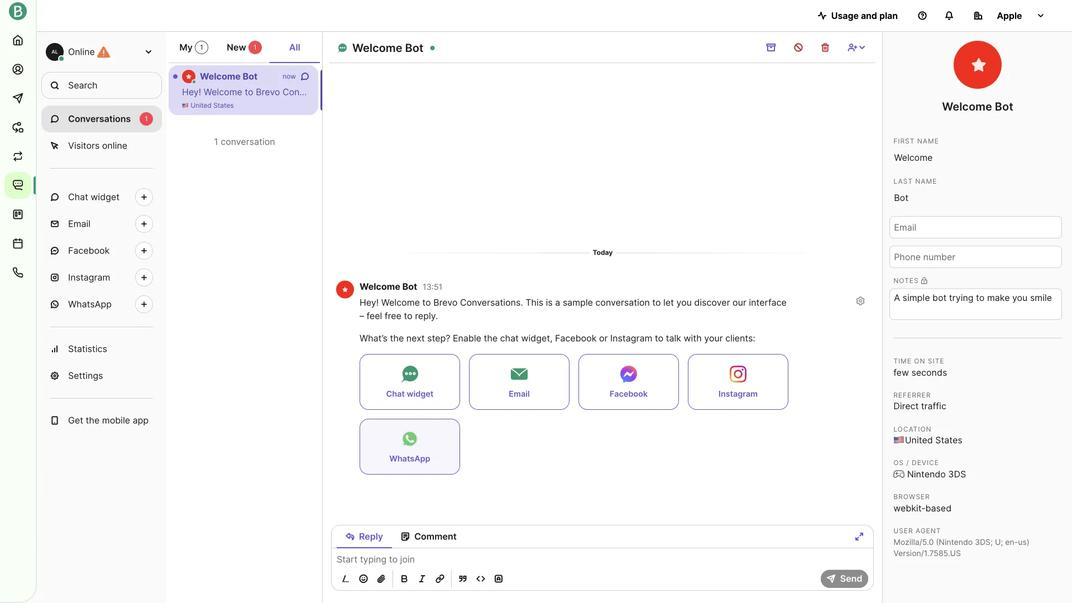 Task type: locate. For each thing, give the bounding box(es) containing it.
0 vertical spatial conversations.
[[283, 87, 346, 97]]

instagram inside hey! welcome to brevo conversations. this is a sample conversation to let you discover our interface – feel free to reply.  what's the next step? enable the chat widget, facebook or instagram to talk with your clie 🇺🇸 united states
[[944, 87, 986, 97]]

1 vertical spatial facebook link
[[579, 354, 679, 410]]

get the mobile app
[[68, 415, 149, 426]]

agent
[[916, 527, 941, 535]]

is for hey! welcome to brevo conversations. this is a sample conversation to let you discover our interface – feel free to reply.
[[546, 297, 553, 308]]

widget, inside hey! welcome to brevo conversations. this is a sample conversation to let you discover our interface – feel free to reply.  what's the next step? enable the chat widget, facebook or instagram to talk with your clie 🇺🇸 united states
[[854, 87, 886, 97]]

brevo down all link
[[256, 87, 280, 97]]

a inside hey! welcome to brevo conversations. this is a sample conversation to let you discover our interface – feel free to reply.
[[555, 297, 560, 308]]

0 horizontal spatial whatsapp link
[[41, 291, 162, 318]]

0 horizontal spatial a
[[378, 87, 383, 97]]

– inside hey! welcome to brevo conversations. this is a sample conversation to let you discover our interface – feel free to reply.  what's the next step? enable the chat widget, facebook or instagram to talk with your clie 🇺🇸 united states
[[612, 87, 616, 97]]

talk
[[999, 87, 1015, 97], [666, 333, 681, 344]]

chat widget link for the leftmost the email link
[[41, 184, 162, 211]]

1 horizontal spatial discover
[[695, 297, 730, 308]]

with left clie
[[1017, 87, 1035, 97]]

0 horizontal spatial conversation
[[221, 136, 275, 147]]

interface inside hey! welcome to brevo conversations. this is a sample conversation to let you discover our interface – feel free to reply.  what's the next step? enable the chat widget, facebook or instagram to talk with your clie 🇺🇸 united states
[[572, 87, 609, 97]]

app
[[133, 415, 149, 426]]

1 vertical spatial instagram link
[[688, 354, 789, 410]]

statistics link
[[41, 336, 162, 363]]

reply
[[359, 531, 383, 542]]

1 vertical spatial whatsapp link
[[360, 419, 460, 475]]

or up first name
[[932, 87, 941, 97]]

1 horizontal spatial brevo
[[434, 297, 458, 308]]

user agent mozilla/5.0 (nintendo 3ds; u; en-us) version/1.7585.us
[[894, 527, 1030, 558]]

0 vertical spatial instagram link
[[41, 264, 162, 291]]

conversation inside hey! welcome to brevo conversations. this is a sample conversation to let you discover our interface – feel free to reply.
[[596, 297, 650, 308]]

0 horizontal spatial chat
[[68, 192, 88, 202]]

hey!
[[182, 87, 201, 97], [360, 297, 379, 308]]

you for hey! welcome to brevo conversations. this is a sample conversation to let you discover our interface – feel free to reply.
[[677, 297, 692, 308]]

feel inside hey! welcome to brevo conversations. this is a sample conversation to let you discover our interface – feel free to reply.  what's the next step? enable the chat widget, facebook or instagram to talk with your clie 🇺🇸 united states
[[619, 87, 634, 97]]

🇺🇸 inside hey! welcome to brevo conversations. this is a sample conversation to let you discover our interface – feel free to reply.  what's the next step? enable the chat widget, facebook or instagram to talk with your clie 🇺🇸 united states
[[182, 101, 189, 109]]

1 vertical spatial step?
[[427, 333, 450, 344]]

email
[[68, 218, 91, 229], [509, 389, 530, 399]]

–
[[612, 87, 616, 97], [360, 311, 364, 322]]

0 horizontal spatial you
[[499, 87, 514, 97]]

1 vertical spatial interface
[[749, 297, 787, 308]]

0 horizontal spatial sample
[[385, 87, 416, 97]]

feel for hey! welcome to brevo conversations. this is a sample conversation to let you discover our interface – feel free to reply.
[[367, 311, 382, 322]]

3ds
[[949, 469, 966, 480]]

reply button
[[337, 525, 392, 548]]

hey! down my
[[182, 87, 201, 97]]

hey! inside hey! welcome to brevo conversations. this is a sample conversation to let you discover our interface – feel free to reply.  what's the next step? enable the chat widget, facebook or instagram to talk with your clie 🇺🇸 united states
[[182, 87, 201, 97]]

clients:
[[726, 333, 756, 344]]

free inside hey! welcome to brevo conversations. this is a sample conversation to let you discover our interface – feel free to reply.  what's the next step? enable the chat widget, facebook or instagram to talk with your clie 🇺🇸 united states
[[637, 87, 654, 97]]

chat widget link
[[41, 184, 162, 211], [360, 354, 460, 410]]

0 vertical spatial or
[[932, 87, 941, 97]]

1 vertical spatial is
[[546, 297, 553, 308]]

1 horizontal spatial talk
[[999, 87, 1015, 97]]

1 vertical spatial enable
[[453, 333, 481, 344]]

0 vertical spatial what's
[[693, 87, 721, 97]]

discover for hey! welcome to brevo conversations. this is a sample conversation to let you discover our interface – feel free to reply.  what's the next step? enable the chat widget, facebook or instagram to talk with your clie 🇺🇸 united states
[[517, 87, 553, 97]]

free for hey! welcome to brevo conversations. this is a sample conversation to let you discover our interface – feel free to reply.  what's the next step? enable the chat widget, facebook or instagram to talk with your clie 🇺🇸 united states
[[637, 87, 654, 97]]

widget
[[91, 192, 120, 202], [407, 389, 434, 399]]

1 horizontal spatial chat
[[833, 87, 852, 97]]

us)
[[1018, 537, 1030, 547]]

a inside hey! welcome to brevo conversations. this is a sample conversation to let you discover our interface – feel free to reply.  what's the next step? enable the chat widget, facebook or instagram to talk with your clie 🇺🇸 united states
[[378, 87, 383, 97]]

with
[[1017, 87, 1035, 97], [684, 333, 702, 344]]

– inside hey! welcome to brevo conversations. this is a sample conversation to let you discover our interface – feel free to reply.
[[360, 311, 364, 322]]

clie
[[1059, 87, 1072, 97]]

0 horizontal spatial brevo
[[256, 87, 280, 97]]

1 vertical spatial email
[[509, 389, 530, 399]]

facebook link
[[41, 237, 162, 264], [579, 354, 679, 410]]

your left clients:
[[704, 333, 723, 344]]

0 vertical spatial step?
[[760, 87, 784, 97]]

hey! down welcome bot 13:51
[[360, 297, 379, 308]]

1 horizontal spatial this
[[526, 297, 544, 308]]

0 vertical spatial this
[[348, 87, 366, 97]]

a
[[378, 87, 383, 97], [555, 297, 560, 308]]

free
[[637, 87, 654, 97], [385, 311, 402, 322]]

0 vertical spatial sample
[[385, 87, 416, 97]]

conversations. inside hey! welcome to brevo conversations. this is a sample conversation to let you discover our interface – feel free to reply.  what's the next step? enable the chat widget, facebook or instagram to talk with your clie 🇺🇸 united states
[[283, 87, 346, 97]]

conversations
[[68, 113, 131, 124]]

name right first
[[918, 137, 939, 145]]

reply. inside hey! welcome to brevo conversations. this is a sample conversation to let you discover our interface – feel free to reply.  what's the next step? enable the chat widget, facebook or instagram to talk with your clie 🇺🇸 united states
[[667, 87, 690, 97]]

0 horizontal spatial with
[[684, 333, 702, 344]]

1 horizontal spatial step?
[[760, 87, 784, 97]]

with inside hey! welcome to brevo conversations. this is a sample conversation to let you discover our interface – feel free to reply.  what's the next step? enable the chat widget, facebook or instagram to talk with your clie 🇺🇸 united states
[[1017, 87, 1035, 97]]

new
[[227, 42, 246, 53]]

chat inside hey! welcome to brevo conversations. this is a sample conversation to let you discover our interface – feel free to reply.  what's the next step? enable the chat widget, facebook or instagram to talk with your clie 🇺🇸 united states
[[833, 87, 852, 97]]

1 vertical spatial states
[[936, 435, 963, 446]]

brevo inside hey! welcome to brevo conversations. this is a sample conversation to let you discover our interface – feel free to reply.
[[434, 297, 458, 308]]

discover inside hey! welcome to brevo conversations. this is a sample conversation to let you discover our interface – feel free to reply.
[[695, 297, 730, 308]]

comment
[[415, 531, 457, 542]]

1 vertical spatial with
[[684, 333, 702, 344]]

let inside hey! welcome to brevo conversations. this is a sample conversation to let you discover our interface – feel free to reply.  what's the next step? enable the chat widget, facebook or instagram to talk with your clie 🇺🇸 united states
[[486, 87, 497, 97]]

our inside hey! welcome to brevo conversations. this is a sample conversation to let you discover our interface – feel free to reply.
[[733, 297, 747, 308]]

1 vertical spatial brevo
[[434, 297, 458, 308]]

brevo for hey! welcome to brevo conversations. this is a sample conversation to let you discover our interface – feel free to reply.  what's the next step? enable the chat widget, facebook or instagram to talk with your clie 🇺🇸 united states
[[256, 87, 280, 97]]

welcome
[[352, 41, 402, 55], [200, 71, 241, 82], [204, 87, 242, 97], [942, 100, 992, 113], [360, 281, 400, 292], [381, 297, 420, 308]]

1 vertical spatial chat widget link
[[360, 354, 460, 410]]

what's the next step? enable the chat widget, facebook or instagram to talk with your clients:
[[360, 333, 756, 344]]

1 vertical spatial conversations.
[[460, 297, 523, 308]]

browser webkit-based
[[894, 493, 952, 514]]

1 horizontal spatial chat
[[386, 389, 405, 399]]

1 horizontal spatial conversation
[[418, 87, 472, 97]]

brevo
[[256, 87, 280, 97], [434, 297, 458, 308]]

1 vertical spatial or
[[599, 333, 608, 344]]

only visible to agents image
[[922, 277, 927, 284]]

0 horizontal spatial discover
[[517, 87, 553, 97]]

1 horizontal spatial 🇺🇸
[[894, 435, 903, 446]]

0 horizontal spatial facebook link
[[41, 237, 162, 264]]

you inside hey! welcome to brevo conversations. this is a sample conversation to let you discover our interface – feel free to reply.
[[677, 297, 692, 308]]

0 horizontal spatial your
[[704, 333, 723, 344]]

0 vertical spatial united
[[191, 101, 212, 109]]

0 vertical spatial states
[[214, 101, 234, 109]]

0 horizontal spatial let
[[486, 87, 497, 97]]

1 vertical spatial name
[[916, 177, 937, 185]]

interface for hey! welcome to brevo conversations. this is a sample conversation to let you discover our interface – feel free to reply.
[[749, 297, 787, 308]]

let for hey! welcome to brevo conversations. this is a sample conversation to let you discover our interface – feel free to reply.
[[664, 297, 674, 308]]

get
[[68, 415, 83, 426]]

this for hey! welcome to brevo conversations. this is a sample conversation to let you discover our interface – feel free to reply.
[[526, 297, 544, 308]]

this
[[348, 87, 366, 97], [526, 297, 544, 308]]

0 vertical spatial reply.
[[667, 87, 690, 97]]

nintendo 3ds
[[907, 469, 966, 480]]

1 vertical spatial let
[[664, 297, 674, 308]]

0 horizontal spatial instagram link
[[41, 264, 162, 291]]

chat widget
[[68, 192, 120, 202], [386, 389, 434, 399]]

os / device
[[894, 459, 939, 467]]

you inside hey! welcome to brevo conversations. this is a sample conversation to let you discover our interface – feel free to reply.  what's the next step? enable the chat widget, facebook or instagram to talk with your clie 🇺🇸 united states
[[499, 87, 514, 97]]

our for hey! welcome to brevo conversations. this is a sample conversation to let you discover our interface – feel free to reply.  what's the next step? enable the chat widget, facebook or instagram to talk with your clie 🇺🇸 united states
[[555, 87, 569, 97]]

visitors online
[[68, 140, 127, 151]]

sample
[[385, 87, 416, 97], [563, 297, 593, 308]]

hey! welcome to brevo conversations. this is a sample conversation to let you discover our interface – feel free to reply.  what's the next step? enable the chat widget, facebook or instagram to talk with your clie 🇺🇸 united states
[[182, 87, 1072, 109]]

0 horizontal spatial united
[[191, 101, 212, 109]]

1 horizontal spatial feel
[[619, 87, 634, 97]]

to
[[245, 87, 253, 97], [475, 87, 483, 97], [656, 87, 665, 97], [988, 87, 997, 97], [423, 297, 431, 308], [653, 297, 661, 308], [404, 311, 413, 322], [655, 333, 664, 344]]

0 vertical spatial our
[[555, 87, 569, 97]]

– for hey! welcome to brevo conversations. this is a sample conversation to let you discover our interface – feel free to reply.  what's the next step? enable the chat widget, facebook or instagram to talk with your clie 🇺🇸 united states
[[612, 87, 616, 97]]

states
[[214, 101, 234, 109], [936, 435, 963, 446]]

1 horizontal spatial our
[[733, 297, 747, 308]]

sample inside hey! welcome to brevo conversations. this is a sample conversation to let you discover our interface – feel free to reply.
[[563, 297, 593, 308]]

1
[[200, 43, 203, 51], [254, 43, 257, 51], [145, 115, 148, 123], [214, 136, 218, 147]]

1 horizontal spatial interface
[[749, 297, 787, 308]]

visitors
[[68, 140, 100, 151]]

states up 1 conversation
[[214, 101, 234, 109]]

1 horizontal spatial you
[[677, 297, 692, 308]]

facebook link for bottom the email link
[[579, 354, 679, 410]]

our inside hey! welcome to brevo conversations. this is a sample conversation to let you discover our interface – feel free to reply.  what's the next step? enable the chat widget, facebook or instagram to talk with your clie 🇺🇸 united states
[[555, 87, 569, 97]]

discover for hey! welcome to brevo conversations. this is a sample conversation to let you discover our interface – feel free to reply.
[[695, 297, 730, 308]]

email link
[[41, 211, 162, 237], [469, 354, 570, 410]]

united
[[191, 101, 212, 109], [905, 435, 933, 446]]

reply.
[[667, 87, 690, 97], [415, 311, 438, 322]]

0 horizontal spatial interface
[[572, 87, 609, 97]]

1 vertical spatial conversation
[[221, 136, 275, 147]]

and
[[861, 10, 877, 21]]

1 horizontal spatial states
[[936, 435, 963, 446]]

conversations. inside hey! welcome to brevo conversations. this is a sample conversation to let you discover our interface – feel free to reply.
[[460, 297, 523, 308]]

1 horizontal spatial let
[[664, 297, 674, 308]]

brevo down 13:51 at the top left
[[434, 297, 458, 308]]

1 vertical spatial reply.
[[415, 311, 438, 322]]

your left clie
[[1038, 87, 1056, 97]]

0 vertical spatial enable
[[786, 87, 815, 97]]

instagram link for facebook "link" associated with the leftmost the email link
[[41, 264, 162, 291]]

1 horizontal spatial email link
[[469, 354, 570, 410]]

let inside hey! welcome to brevo conversations. this is a sample conversation to let you discover our interface – feel free to reply.
[[664, 297, 674, 308]]

interface for hey! welcome to brevo conversations. this is a sample conversation to let you discover our interface – feel free to reply.  what's the next step? enable the chat widget, facebook or instagram to talk with your clie 🇺🇸 united states
[[572, 87, 609, 97]]

en-
[[1006, 537, 1018, 547]]

our
[[555, 87, 569, 97], [733, 297, 747, 308]]

0 horizontal spatial –
[[360, 311, 364, 322]]

conversation
[[418, 87, 472, 97], [221, 136, 275, 147], [596, 297, 650, 308]]

talk inside hey! welcome to brevo conversations. this is a sample conversation to let you discover our interface – feel free to reply.  what's the next step? enable the chat widget, facebook or instagram to talk with your clie 🇺🇸 united states
[[999, 87, 1015, 97]]

1 horizontal spatial facebook link
[[579, 354, 679, 410]]

1 vertical spatial welcome bot
[[200, 71, 258, 82]]

1 vertical spatial talk
[[666, 333, 681, 344]]

bot
[[405, 41, 424, 55], [243, 71, 258, 82], [995, 100, 1014, 113], [403, 281, 417, 292]]

0 vertical spatial is
[[368, 87, 375, 97]]

0 vertical spatial your
[[1038, 87, 1056, 97]]

1 horizontal spatial your
[[1038, 87, 1056, 97]]

1 horizontal spatial hey!
[[360, 297, 379, 308]]

welcome inside hey! welcome to brevo conversations. this is a sample conversation to let you discover our interface – feel free to reply.
[[381, 297, 420, 308]]

2 vertical spatial welcome bot
[[942, 100, 1014, 113]]

welcome bot
[[352, 41, 424, 55], [200, 71, 258, 82], [942, 100, 1014, 113]]

0 horizontal spatial states
[[214, 101, 234, 109]]

our for hey! welcome to brevo conversations. this is a sample conversation to let you discover our interface – feel free to reply.
[[733, 297, 747, 308]]

1 vertical spatial widget
[[407, 389, 434, 399]]

0 horizontal spatial what's
[[360, 333, 388, 344]]

get the mobile app link
[[41, 407, 162, 434]]

1 horizontal spatial enable
[[786, 87, 815, 97]]

hey! inside hey! welcome to brevo conversations. this is a sample conversation to let you discover our interface – feel free to reply.
[[360, 297, 379, 308]]

hey! for hey! welcome to brevo conversations. this is a sample conversation to let you discover our interface – feel free to reply.
[[360, 297, 379, 308]]

1 vertical spatial chat widget
[[386, 389, 434, 399]]

a for hey! welcome to brevo conversations. this is a sample conversation to let you discover our interface – feel free to reply.
[[555, 297, 560, 308]]

discover inside hey! welcome to brevo conversations. this is a sample conversation to let you discover our interface – feel free to reply.  what's the next step? enable the chat widget, facebook or instagram to talk with your clie 🇺🇸 united states
[[517, 87, 553, 97]]

1 vertical spatial free
[[385, 311, 402, 322]]

first name
[[894, 137, 939, 145]]

free inside hey! welcome to brevo conversations. this is a sample conversation to let you discover our interface – feel free to reply.
[[385, 311, 402, 322]]

0 vertical spatial discover
[[517, 87, 553, 97]]

brevo inside hey! welcome to brevo conversations. this is a sample conversation to let you discover our interface – feel free to reply.  what's the next step? enable the chat widget, facebook or instagram to talk with your clie 🇺🇸 united states
[[256, 87, 280, 97]]

0 vertical spatial interface
[[572, 87, 609, 97]]

states up device
[[936, 435, 963, 446]]

1 vertical spatial united
[[905, 435, 933, 446]]

search
[[68, 80, 98, 91]]

widget,
[[854, 87, 886, 97], [521, 333, 553, 344]]

1 vertical spatial our
[[733, 297, 747, 308]]

united inside hey! welcome to brevo conversations. this is a sample conversation to let you discover our interface – feel free to reply.  what's the next step? enable the chat widget, facebook or instagram to talk with your clie 🇺🇸 united states
[[191, 101, 212, 109]]

feel
[[619, 87, 634, 97], [367, 311, 382, 322]]

usage
[[832, 10, 859, 21]]

instagram link
[[41, 264, 162, 291], [688, 354, 789, 410]]

is inside hey! welcome to brevo conversations. this is a sample conversation to let you discover our interface – feel free to reply.
[[546, 297, 553, 308]]

🇺🇸
[[182, 101, 189, 109], [894, 435, 903, 446]]

1 horizontal spatial what's
[[693, 87, 721, 97]]

name right last
[[916, 177, 937, 185]]

conversation inside hey! welcome to brevo conversations. this is a sample conversation to let you discover our interface – feel free to reply.  what's the next step? enable the chat widget, facebook or instagram to talk with your clie 🇺🇸 united states
[[418, 87, 472, 97]]

brevo for hey! welcome to brevo conversations. this is a sample conversation to let you discover our interface – feel free to reply.
[[434, 297, 458, 308]]

device
[[912, 459, 939, 467]]

next
[[740, 87, 758, 97], [407, 333, 425, 344]]

based
[[926, 503, 952, 514]]

First name field
[[890, 146, 1062, 169]]

chat widget link for bottom the email link
[[360, 354, 460, 410]]

0 vertical spatial hey!
[[182, 87, 201, 97]]

1 horizontal spatial next
[[740, 87, 758, 97]]

reply. inside hey! welcome to brevo conversations. this is a sample conversation to let you discover our interface – feel free to reply.
[[415, 311, 438, 322]]

what's
[[693, 87, 721, 97], [360, 333, 388, 344]]

name
[[918, 137, 939, 145], [916, 177, 937, 185]]

welcome bot 13:51
[[360, 281, 443, 292]]

1 horizontal spatial chat widget link
[[360, 354, 460, 410]]

webkit-
[[894, 503, 926, 514]]

hey! for hey! welcome to brevo conversations. this is a sample conversation to let you discover our interface – feel free to reply.  what's the next step? enable the chat widget, facebook or instagram to talk with your clie 🇺🇸 united states
[[182, 87, 201, 97]]

with left clients:
[[684, 333, 702, 344]]

0 vertical spatial –
[[612, 87, 616, 97]]

0 vertical spatial feel
[[619, 87, 634, 97]]

0 vertical spatial widget
[[91, 192, 120, 202]]

my
[[179, 42, 193, 53]]

this inside hey! welcome to brevo conversations. this is a sample conversation to let you discover our interface – feel free to reply.
[[526, 297, 544, 308]]

this inside hey! welcome to brevo conversations. this is a sample conversation to let you discover our interface – feel free to reply.  what's the next step? enable the chat widget, facebook or instagram to talk with your clie 🇺🇸 united states
[[348, 87, 366, 97]]

last
[[894, 177, 913, 185]]

sample inside hey! welcome to brevo conversations. this is a sample conversation to let you discover our interface – feel free to reply.  what's the next step? enable the chat widget, facebook or instagram to talk with your clie 🇺🇸 united states
[[385, 87, 416, 97]]

interface inside hey! welcome to brevo conversations. this is a sample conversation to let you discover our interface – feel free to reply.
[[749, 297, 787, 308]]

1 horizontal spatial widget
[[407, 389, 434, 399]]

conversations.
[[283, 87, 346, 97], [460, 297, 523, 308]]

1 vertical spatial you
[[677, 297, 692, 308]]

feel inside hey! welcome to brevo conversations. this is a sample conversation to let you discover our interface – feel free to reply.
[[367, 311, 382, 322]]

chat
[[68, 192, 88, 202], [386, 389, 405, 399]]

0 vertical spatial 🇺🇸
[[182, 101, 189, 109]]

P͏hone number telephone field
[[890, 246, 1062, 268]]

instagram link for facebook "link" corresponding to bottom the email link
[[688, 354, 789, 410]]

1 horizontal spatial a
[[555, 297, 560, 308]]

this for hey! welcome to brevo conversations. this is a sample conversation to let you discover our interface – feel free to reply.  what's the next step? enable the chat widget, facebook or instagram to talk with your clie 🇺🇸 united states
[[348, 87, 366, 97]]

step?
[[760, 87, 784, 97], [427, 333, 450, 344]]

states inside hey! welcome to brevo conversations. this is a sample conversation to let you discover our interface – feel free to reply.  what's the next step? enable the chat widget, facebook or instagram to talk with your clie 🇺🇸 united states
[[214, 101, 234, 109]]

is inside hey! welcome to brevo conversations. this is a sample conversation to let you discover our interface – feel free to reply.  what's the next step? enable the chat widget, facebook or instagram to talk with your clie 🇺🇸 united states
[[368, 87, 375, 97]]

free for hey! welcome to brevo conversations. this is a sample conversation to let you discover our interface – feel free to reply.
[[385, 311, 402, 322]]

Email email field
[[890, 216, 1062, 238]]

or down hey! welcome to brevo conversations. this is a sample conversation to let you discover our interface – feel free to reply.
[[599, 333, 608, 344]]

interface
[[572, 87, 609, 97], [749, 297, 787, 308]]

0 vertical spatial next
[[740, 87, 758, 97]]

what's inside hey! welcome to brevo conversations. this is a sample conversation to let you discover our interface – feel free to reply.  what's the next step? enable the chat widget, facebook or instagram to talk with your clie 🇺🇸 united states
[[693, 87, 721, 97]]

or
[[932, 87, 941, 97], [599, 333, 608, 344]]

on
[[915, 357, 926, 365]]

0 horizontal spatial chat
[[500, 333, 519, 344]]

0 vertical spatial facebook link
[[41, 237, 162, 264]]

0 vertical spatial welcome bot
[[352, 41, 424, 55]]



Task type: describe. For each thing, give the bounding box(es) containing it.
whatsapp link for bottom the email link
[[360, 419, 460, 475]]

enable inside hey! welcome to brevo conversations. this is a sample conversation to let you discover our interface – feel free to reply.  what's the next step? enable the chat widget, facebook or instagram to talk with your clie 🇺🇸 united states
[[786, 87, 815, 97]]

facebook inside hey! welcome to brevo conversations. this is a sample conversation to let you discover our interface – feel free to reply.  what's the next step? enable the chat widget, facebook or instagram to talk with your clie 🇺🇸 united states
[[888, 87, 930, 97]]

all
[[289, 42, 300, 53]]

1 horizontal spatial email
[[509, 389, 530, 399]]

states inside location 🇺🇸 united states
[[936, 435, 963, 446]]

settings link
[[41, 363, 162, 389]]

browser
[[894, 493, 930, 501]]

u;
[[995, 537, 1003, 547]]

is for hey! welcome to brevo conversations. this is a sample conversation to let you discover our interface – feel free to reply.  what's the next step? enable the chat widget, facebook or instagram to talk with your clie 🇺🇸 united states
[[368, 87, 375, 97]]

conversation for hey! welcome to brevo conversations. this is a sample conversation to let you discover our interface – feel free to reply.  what's the next step? enable the chat widget, facebook or instagram to talk with your clie 🇺🇸 united states
[[418, 87, 472, 97]]

conversation for hey! welcome to brevo conversations. this is a sample conversation to let you discover our interface – feel free to reply.
[[596, 297, 650, 308]]

statistics
[[68, 344, 107, 354]]

1 horizontal spatial chat widget
[[386, 389, 434, 399]]

visitors online link
[[41, 132, 162, 159]]

0 horizontal spatial email
[[68, 218, 91, 229]]

apple
[[997, 10, 1022, 21]]

first
[[894, 137, 915, 145]]

Start typing to join text field
[[332, 553, 874, 566]]

0 horizontal spatial chat widget
[[68, 192, 120, 202]]

site
[[928, 357, 945, 365]]

you for hey! welcome to brevo conversations. this is a sample conversation to let you discover our interface – feel free to reply.  what's the next step? enable the chat widget, facebook or instagram to talk with your clie 🇺🇸 united states
[[499, 87, 514, 97]]

os
[[894, 459, 904, 467]]

name for first name
[[918, 137, 939, 145]]

mozilla/5.0
[[894, 537, 934, 547]]

conversations. for hey! welcome to brevo conversations. this is a sample conversation to let you discover our interface – feel free to reply.
[[460, 297, 523, 308]]

online
[[68, 46, 95, 57]]

0 horizontal spatial or
[[599, 333, 608, 344]]

nintendo
[[907, 469, 946, 480]]

time on site few seconds
[[894, 357, 947, 378]]

now
[[283, 72, 296, 80]]

direct
[[894, 401, 919, 412]]

1 vertical spatial what's
[[360, 333, 388, 344]]

comment button
[[392, 525, 466, 548]]

0 horizontal spatial widget
[[91, 192, 120, 202]]

Last name field
[[890, 187, 1062, 209]]

conversations. for hey! welcome to brevo conversations. this is a sample conversation to let you discover our interface – feel free to reply.  what's the next step? enable the chat widget, facebook or instagram to talk with your clie 🇺🇸 united states
[[283, 87, 346, 97]]

step? inside hey! welcome to brevo conversations. this is a sample conversation to let you discover our interface – feel free to reply.  what's the next step? enable the chat widget, facebook or instagram to talk with your clie 🇺🇸 united states
[[760, 87, 784, 97]]

version/1.7585.us
[[894, 549, 961, 558]]

0 horizontal spatial welcome bot
[[200, 71, 258, 82]]

feel for hey! welcome to brevo conversations. this is a sample conversation to let you discover our interface – feel free to reply.  what's the next step? enable the chat widget, facebook or instagram to talk with your clie 🇺🇸 united states
[[619, 87, 634, 97]]

today
[[593, 249, 613, 257]]

0 horizontal spatial next
[[407, 333, 425, 344]]

Notes text field
[[890, 289, 1062, 320]]

13:51
[[423, 282, 443, 292]]

seconds
[[912, 367, 947, 378]]

0 horizontal spatial email link
[[41, 211, 162, 237]]

0 horizontal spatial talk
[[666, 333, 681, 344]]

or inside hey! welcome to brevo conversations. this is a sample conversation to let you discover our interface – feel free to reply.  what's the next step? enable the chat widget, facebook or instagram to talk with your clie 🇺🇸 united states
[[932, 87, 941, 97]]

traffic
[[921, 401, 947, 412]]

1 vertical spatial widget,
[[521, 333, 553, 344]]

0 vertical spatial chat
[[68, 192, 88, 202]]

reply. for hey! welcome to brevo conversations. this is a sample conversation to let you discover our interface – feel free to reply.
[[415, 311, 438, 322]]

usage and plan
[[832, 10, 898, 21]]

0 vertical spatial whatsapp
[[68, 299, 112, 310]]

– for hey! welcome to brevo conversations. this is a sample conversation to let you discover our interface – feel free to reply.
[[360, 311, 364, 322]]

1 vertical spatial email link
[[469, 354, 570, 410]]

settings
[[68, 370, 103, 381]]

notes
[[894, 277, 919, 285]]

hey! welcome to brevo conversations. this is a sample conversation to let you discover our interface – feel free to reply.
[[360, 297, 787, 322]]

apple button
[[965, 4, 1055, 27]]

0 horizontal spatial enable
[[453, 333, 481, 344]]

referrer direct traffic
[[894, 391, 947, 412]]

/
[[907, 459, 910, 467]]

a for hey! welcome to brevo conversations. this is a sample conversation to let you discover our interface – feel free to reply.  what's the next step? enable the chat widget, facebook or instagram to talk with your clie 🇺🇸 united states
[[378, 87, 383, 97]]

🇺🇸 inside location 🇺🇸 united states
[[894, 435, 903, 446]]

1 vertical spatial chat
[[386, 389, 405, 399]]

sample for hey! welcome to brevo conversations. this is a sample conversation to let you discover our interface – feel free to reply.
[[563, 297, 593, 308]]

location
[[894, 425, 932, 433]]

welcome inside hey! welcome to brevo conversations. this is a sample conversation to let you discover our interface – feel free to reply.  what's the next step? enable the chat widget, facebook or instagram to talk with your clie 🇺🇸 united states
[[204, 87, 242, 97]]

your inside hey! welcome to brevo conversations. this is a sample conversation to let you discover our interface – feel free to reply.  what's the next step? enable the chat widget, facebook or instagram to talk with your clie 🇺🇸 united states
[[1038, 87, 1056, 97]]

online
[[102, 140, 127, 151]]

let for hey! welcome to brevo conversations. this is a sample conversation to let you discover our interface – feel free to reply.  what's the next step? enable the chat widget, facebook or instagram to talk with your clie 🇺🇸 united states
[[486, 87, 497, 97]]

user
[[894, 527, 914, 535]]

al
[[51, 49, 58, 55]]

referrer
[[894, 391, 931, 399]]

facebook link for the leftmost the email link
[[41, 237, 162, 264]]

whatsapp link for the leftmost the email link
[[41, 291, 162, 318]]

(nintendo
[[936, 537, 973, 547]]

reply. for hey! welcome to brevo conversations. this is a sample conversation to let you discover our interface – feel free to reply.  what's the next step? enable the chat widget, facebook or instagram to talk with your clie 🇺🇸 united states
[[667, 87, 690, 97]]

mobile
[[102, 415, 130, 426]]

location 🇺🇸 united states
[[894, 425, 963, 446]]

1 vertical spatial your
[[704, 333, 723, 344]]

time
[[894, 357, 912, 365]]

3ds;
[[975, 537, 993, 547]]

1 horizontal spatial welcome bot
[[352, 41, 424, 55]]

name for last name
[[916, 177, 937, 185]]

0 horizontal spatial step?
[[427, 333, 450, 344]]

united inside location 🇺🇸 united states
[[905, 435, 933, 446]]

all link
[[270, 36, 320, 63]]

next inside hey! welcome to brevo conversations. this is a sample conversation to let you discover our interface – feel free to reply.  what's the next step? enable the chat widget, facebook or instagram to talk with your clie 🇺🇸 united states
[[740, 87, 758, 97]]

few
[[894, 367, 909, 378]]

last name
[[894, 177, 937, 185]]

1 vertical spatial whatsapp
[[390, 454, 430, 464]]

usage and plan button
[[809, 4, 907, 27]]

plan
[[880, 10, 898, 21]]

search link
[[41, 72, 162, 99]]

1 conversation
[[214, 136, 275, 147]]

sample for hey! welcome to brevo conversations. this is a sample conversation to let you discover our interface – feel free to reply.  what's the next step? enable the chat widget, facebook or instagram to talk with your clie 🇺🇸 united states
[[385, 87, 416, 97]]



Task type: vqa. For each thing, say whether or not it's contained in the screenshot.
the leftmost Reply.
yes



